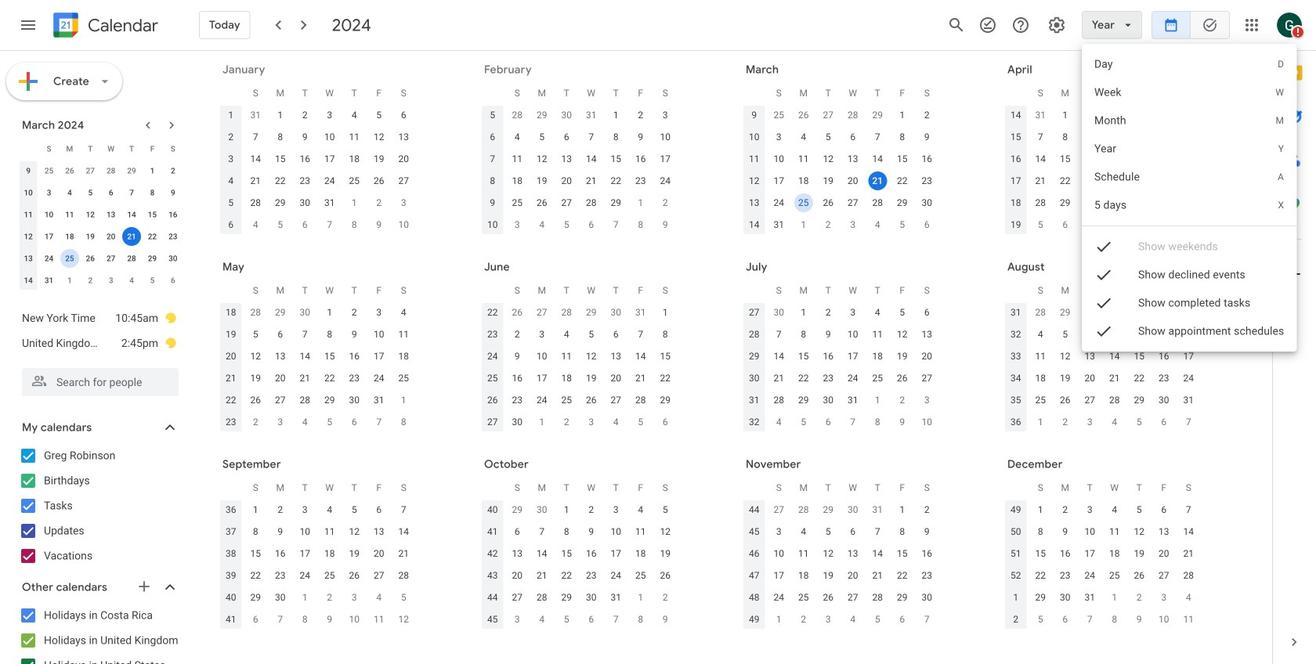Task type: locate. For each thing, give the bounding box(es) containing it.
october 5 element
[[394, 589, 413, 608]]

october 2 element
[[320, 589, 339, 608]]

january 4 element
[[1180, 589, 1199, 608]]

column header inside january grid
[[219, 82, 243, 104]]

1 vertical spatial february 27 element
[[81, 161, 100, 180]]

row group inside march 2024 grid
[[18, 160, 183, 292]]

april 2 element
[[819, 216, 838, 234], [81, 271, 100, 290]]

30 element
[[296, 194, 315, 212], [918, 194, 937, 212], [1081, 194, 1100, 212], [164, 249, 183, 268], [345, 391, 364, 410], [819, 391, 838, 410], [1155, 391, 1174, 410], [508, 413, 527, 432], [271, 589, 290, 608], [582, 589, 601, 608], [918, 589, 937, 608], [1056, 589, 1075, 608]]

13 element inside march grid
[[844, 150, 863, 169]]

january 8 element
[[1106, 611, 1125, 629]]

row group inside december grid
[[1004, 499, 1202, 631]]

december 2 element
[[795, 611, 813, 629]]

february 7 element
[[320, 216, 339, 234]]

column header inside 'may' grid
[[219, 280, 243, 302]]

july 3 element
[[582, 413, 601, 432]]

january 2 element
[[1131, 589, 1149, 608]]

april 2 element for march 2024 grid april 4 element's the april 1 element
[[81, 271, 100, 290]]

1 element
[[271, 106, 290, 125], [607, 106, 626, 125], [893, 106, 912, 125], [1056, 106, 1075, 125], [143, 161, 162, 180], [320, 303, 339, 322], [656, 303, 675, 322], [795, 303, 813, 322], [1131, 303, 1149, 322], [246, 501, 265, 520], [558, 501, 576, 520], [893, 501, 912, 520], [1032, 501, 1051, 520]]

31 element
[[320, 194, 339, 212], [770, 216, 789, 234], [40, 271, 58, 290], [370, 391, 389, 410], [844, 391, 863, 410], [1180, 391, 1199, 410], [607, 589, 626, 608], [1081, 589, 1100, 608]]

checkbox item
[[1082, 233, 1297, 261], [1082, 261, 1297, 289], [1082, 289, 1297, 317], [1082, 317, 1297, 346]]

april 6 element
[[918, 216, 937, 234], [164, 271, 183, 290]]

14 element
[[246, 150, 265, 169], [582, 150, 601, 169], [869, 150, 888, 169], [1032, 150, 1051, 169], [122, 205, 141, 224], [296, 347, 315, 366], [632, 347, 650, 366], [770, 347, 789, 366], [1106, 347, 1125, 366], [394, 523, 413, 542], [1180, 523, 1199, 542], [533, 545, 552, 564], [869, 545, 888, 564]]

column header inside march 2024 grid
[[18, 138, 39, 160]]

1 vertical spatial april 2 element
[[81, 271, 100, 290]]

november 3 element
[[508, 611, 527, 629]]

may grid
[[216, 280, 416, 433]]

april 3 element for april 4 element for march grid's the april 1 element april 2 element
[[844, 216, 863, 234]]

april 5 element for april 6 element related to march 2024 grid
[[143, 271, 162, 290]]

march 6 element
[[582, 216, 601, 234]]

0 horizontal spatial february 29 element
[[122, 161, 141, 180]]

column header for row group inside the october grid
[[481, 477, 505, 499]]

row group for november grid
[[742, 499, 940, 631]]

column header for row group inside the 'july' "grid"
[[742, 280, 767, 302]]

february 27 element
[[819, 106, 838, 125], [81, 161, 100, 180]]

2 list item from the top
[[22, 331, 177, 356]]

17 element
[[320, 150, 339, 169], [656, 150, 675, 169], [1106, 150, 1125, 169], [770, 172, 789, 190], [40, 227, 58, 246], [370, 347, 389, 366], [844, 347, 863, 366], [1180, 347, 1199, 366], [533, 369, 552, 388], [296, 545, 315, 564], [607, 545, 626, 564], [1081, 545, 1100, 564], [770, 567, 789, 586]]

12 element
[[370, 128, 389, 147], [533, 150, 552, 169], [819, 150, 838, 169], [81, 205, 100, 224], [893, 325, 912, 344], [246, 347, 265, 366], [582, 347, 601, 366], [1056, 347, 1075, 366], [345, 523, 364, 542], [656, 523, 675, 542], [1131, 523, 1149, 542], [819, 545, 838, 564]]

february 26 element
[[795, 106, 813, 125], [60, 161, 79, 180]]

may 1 element
[[1106, 194, 1125, 212]]

august 4 element
[[770, 413, 789, 432]]

february 25 element inside march 2024 grid
[[40, 161, 58, 180]]

july 30 element
[[1081, 303, 1100, 322]]

february 26 element inside march grid
[[795, 106, 813, 125]]

3 checkbox item from the top
[[1082, 289, 1297, 317]]

column header inside october grid
[[481, 477, 505, 499]]

25 element inside december grid
[[1106, 567, 1125, 586]]

column header for row group in the september grid
[[219, 477, 243, 499]]

column header for row group in april grid
[[1004, 82, 1029, 104]]

6 element
[[394, 106, 413, 125], [558, 128, 576, 147], [844, 128, 863, 147], [102, 183, 120, 202], [918, 303, 937, 322], [271, 325, 290, 344], [607, 325, 626, 344], [1081, 325, 1100, 344], [370, 501, 389, 520], [1155, 501, 1174, 520], [508, 523, 527, 542], [844, 523, 863, 542]]

0 vertical spatial february 26 element
[[795, 106, 813, 125]]

row group inside 'july' "grid"
[[742, 302, 940, 433]]

21 element up november 4 element
[[533, 567, 552, 586]]

october 12 element
[[394, 611, 413, 629]]

21 element up june 4 'element'
[[296, 369, 315, 388]]

0 vertical spatial april 4 element
[[869, 216, 888, 234]]

0 horizontal spatial april 3 element
[[102, 271, 120, 290]]

cell inside april grid
[[1128, 148, 1152, 170]]

1 vertical spatial april 3 element
[[102, 271, 120, 290]]

0 vertical spatial february 25 element
[[770, 106, 789, 125]]

column header inside november grid
[[742, 477, 767, 499]]

february 2 element
[[370, 194, 389, 212]]

1 horizontal spatial february 29 element
[[869, 106, 888, 125]]

october 27 element
[[770, 501, 789, 520]]

0 horizontal spatial february 27 element
[[81, 161, 100, 180]]

column header for row group within the august grid
[[1004, 280, 1029, 302]]

march 4 element
[[533, 216, 552, 234]]

0 vertical spatial april 6 element
[[918, 216, 937, 234]]

1 vertical spatial february 25 element
[[40, 161, 58, 180]]

february 25 element inside march grid
[[770, 106, 789, 125]]

row group for march 2024 grid
[[18, 160, 183, 292]]

february 28 element for february 27 element corresponding to march 2024 grid
[[102, 161, 120, 180]]

november 6 element
[[582, 611, 601, 629]]

april 6 element for march grid
[[918, 216, 937, 234]]

0 horizontal spatial february 26 element
[[60, 161, 79, 180]]

march 5 element
[[558, 216, 576, 234]]

december 5 element
[[869, 611, 888, 629]]

row group inside november grid
[[742, 499, 940, 631]]

30 element inside april grid
[[1081, 194, 1100, 212]]

0 horizontal spatial february 25 element
[[40, 161, 58, 180]]

1 horizontal spatial february 27 element
[[819, 106, 838, 125]]

0 vertical spatial february 28 element
[[844, 106, 863, 125]]

column header inside december grid
[[1004, 477, 1029, 499]]

21 element up "march 6" element
[[582, 172, 601, 190]]

12 element inside september grid
[[345, 523, 364, 542]]

row group for september grid
[[219, 499, 416, 631]]

1 horizontal spatial april 1 element
[[795, 216, 813, 234]]

april 3 element
[[844, 216, 863, 234], [102, 271, 120, 290]]

march 2 element
[[656, 194, 675, 212]]

12 element inside august grid
[[1056, 347, 1075, 366]]

2 element
[[296, 106, 315, 125], [632, 106, 650, 125], [918, 106, 937, 125], [1081, 106, 1100, 125], [164, 161, 183, 180], [345, 303, 364, 322], [819, 303, 838, 322], [1155, 303, 1174, 322], [508, 325, 527, 344], [271, 501, 290, 520], [582, 501, 601, 520], [918, 501, 937, 520], [1056, 501, 1075, 520]]

1 vertical spatial april 6 element
[[164, 271, 183, 290]]

8 element
[[271, 128, 290, 147], [607, 128, 626, 147], [893, 128, 912, 147], [1056, 128, 1075, 147], [143, 183, 162, 202], [320, 325, 339, 344], [656, 325, 675, 344], [795, 325, 813, 344], [1131, 325, 1149, 344], [246, 523, 265, 542], [558, 523, 576, 542], [893, 523, 912, 542], [1032, 523, 1051, 542]]

1 menu item from the top
[[1082, 50, 1297, 78]]

column header for row group in the june grid
[[481, 280, 505, 302]]

row group inside january grid
[[219, 104, 416, 236]]

february 28 element
[[844, 106, 863, 125], [102, 161, 120, 180]]

21 element up the january 4 'element'
[[1180, 545, 1199, 564]]

1 vertical spatial february 26 element
[[60, 161, 79, 180]]

4 menu item from the top
[[1082, 135, 1297, 163]]

february 26 element inside march 2024 grid
[[60, 161, 79, 180]]

13 element inside march 2024 grid
[[102, 205, 120, 224]]

cell
[[1128, 148, 1152, 170], [866, 170, 891, 192], [792, 192, 816, 214], [121, 226, 142, 248], [59, 248, 80, 270]]

may 30 element
[[607, 303, 626, 322]]

21, today element for march 2024 grid april 4 element
[[122, 227, 141, 246]]

december grid
[[1001, 477, 1202, 631]]

0 vertical spatial february 29 element
[[869, 106, 888, 125]]

27 element
[[394, 172, 413, 190], [558, 194, 576, 212], [844, 194, 863, 212], [102, 249, 120, 268], [918, 369, 937, 388], [271, 391, 290, 410], [607, 391, 626, 410], [1081, 391, 1100, 410], [370, 567, 389, 586], [1155, 567, 1174, 586], [508, 589, 527, 608], [844, 589, 863, 608]]

0 vertical spatial april 5 element
[[893, 216, 912, 234]]

1 horizontal spatial 21, today element
[[869, 172, 888, 190]]

column header for row group in the february grid
[[481, 82, 505, 104]]

12 element inside march 2024 grid
[[81, 205, 100, 224]]

february 26 element for february 25 'element' in march 2024 grid
[[60, 161, 79, 180]]

0 vertical spatial april 2 element
[[819, 216, 838, 234]]

12 element inside november grid
[[819, 545, 838, 564]]

1 checkbox item from the top
[[1082, 233, 1297, 261]]

may 31 element
[[632, 303, 650, 322]]

june 1 element
[[394, 391, 413, 410]]

add other calendars image
[[136, 579, 152, 595]]

april 28 element
[[246, 303, 265, 322]]

column header inside september grid
[[219, 477, 243, 499]]

march 1 element
[[632, 194, 650, 212]]

1 horizontal spatial february 26 element
[[795, 106, 813, 125]]

column header inside april grid
[[1004, 82, 1029, 104]]

column header inside 'july' "grid"
[[742, 280, 767, 302]]

column header for row group within the 'may' grid
[[219, 280, 243, 302]]

october 9 element
[[320, 611, 339, 629]]

column header inside february grid
[[481, 82, 505, 104]]

may 9 element
[[1131, 216, 1149, 234]]

26 element
[[370, 172, 389, 190], [533, 194, 552, 212], [819, 194, 838, 212], [81, 249, 100, 268], [893, 369, 912, 388], [246, 391, 265, 410], [582, 391, 601, 410], [1056, 391, 1075, 410], [345, 567, 364, 586], [656, 567, 675, 586], [1131, 567, 1149, 586], [819, 589, 838, 608]]

row group inside 'may' grid
[[219, 302, 416, 433]]

settings menu image
[[1048, 16, 1067, 34]]

april 6 element for march 2024 grid
[[164, 271, 183, 290]]

september 4 element
[[1106, 413, 1125, 432]]

row group inside september grid
[[219, 499, 416, 631]]

january 31 element
[[582, 106, 601, 125]]

may 11 element
[[1180, 216, 1199, 234]]

april 3 element for april 2 element related to march 2024 grid april 4 element's the april 1 element
[[102, 271, 120, 290]]

0 vertical spatial april 3 element
[[844, 216, 863, 234]]

april 30 element
[[296, 303, 315, 322]]

june 2 element
[[246, 413, 265, 432]]

august 5 element
[[795, 413, 813, 432]]

1 list item from the top
[[22, 306, 177, 331]]

18 element inside october grid
[[632, 545, 650, 564]]

1 horizontal spatial april 2 element
[[819, 216, 838, 234]]

1 vertical spatial february 29 element
[[122, 161, 141, 180]]

1 vertical spatial april 4 element
[[122, 271, 141, 290]]

february grid
[[477, 82, 678, 236]]

february 29 element
[[869, 106, 888, 125], [122, 161, 141, 180]]

row group inside march grid
[[742, 104, 940, 236]]

25 element inside september grid
[[320, 567, 339, 586]]

0 vertical spatial 21, today element
[[869, 172, 888, 190]]

april 2 element for april 4 element for march grid's the april 1 element
[[819, 216, 838, 234]]

row group for june grid
[[481, 302, 678, 433]]

0 horizontal spatial february 28 element
[[102, 161, 120, 180]]

1 vertical spatial 21, today element
[[122, 227, 141, 246]]

3 menu item from the top
[[1082, 107, 1297, 135]]

february 25 element
[[770, 106, 789, 125], [40, 161, 58, 180]]

0 vertical spatial april 1 element
[[795, 216, 813, 234]]

december 4 element
[[844, 611, 863, 629]]

october 8 element
[[296, 611, 315, 629]]

september grid
[[216, 477, 416, 631]]

column header inside june grid
[[481, 280, 505, 302]]

1 horizontal spatial february 25 element
[[770, 106, 789, 125]]

march grid
[[739, 82, 940, 236]]

menu
[[1082, 44, 1297, 352]]

0 horizontal spatial april 4 element
[[122, 271, 141, 290]]

None search field
[[0, 362, 194, 397]]

0 horizontal spatial april 1 element
[[60, 271, 79, 290]]

0 horizontal spatial 21, today element
[[122, 227, 141, 246]]

1 horizontal spatial april 5 element
[[893, 216, 912, 234]]

column header inside march grid
[[742, 82, 767, 104]]

0 horizontal spatial april 5 element
[[143, 271, 162, 290]]

column header for row group within november grid
[[742, 477, 767, 499]]

1 horizontal spatial april 3 element
[[844, 216, 863, 234]]

row group inside february grid
[[481, 104, 678, 236]]

row group inside august grid
[[1004, 302, 1202, 433]]

1 horizontal spatial april 6 element
[[918, 216, 937, 234]]

1 vertical spatial april 1 element
[[60, 271, 79, 290]]

row group for august grid
[[1004, 302, 1202, 433]]

21 element up the october 5 element
[[394, 545, 413, 564]]

21 element up december 5 element
[[869, 567, 888, 586]]

april 1 element for march 2024 grid april 4 element
[[60, 271, 79, 290]]

1 vertical spatial february 28 element
[[102, 161, 120, 180]]

21 element
[[246, 172, 265, 190], [582, 172, 601, 190], [1032, 172, 1051, 190], [296, 369, 315, 388], [632, 369, 650, 388], [770, 369, 789, 388], [1106, 369, 1125, 388], [394, 545, 413, 564], [1180, 545, 1199, 564], [533, 567, 552, 586], [869, 567, 888, 586]]

june 3 element
[[271, 413, 290, 432]]

october 3 element
[[345, 589, 364, 608]]

row group inside june grid
[[481, 302, 678, 433]]

19 element
[[370, 150, 389, 169], [533, 172, 552, 190], [819, 172, 838, 190], [81, 227, 100, 246], [893, 347, 912, 366], [246, 369, 265, 388], [582, 369, 601, 388], [1056, 369, 1075, 388], [345, 545, 364, 564], [656, 545, 675, 564], [1131, 545, 1149, 564], [819, 567, 838, 586]]

1 horizontal spatial april 4 element
[[869, 216, 888, 234]]

january 3 element
[[1155, 589, 1174, 608]]

0 horizontal spatial april 6 element
[[164, 271, 183, 290]]

12 element inside 'july' "grid"
[[893, 325, 912, 344]]

1 vertical spatial april 5 element
[[143, 271, 162, 290]]

row group inside april grid
[[1004, 104, 1202, 236]]

heading
[[85, 16, 158, 35]]

1 horizontal spatial february 28 element
[[844, 106, 863, 125]]

row group inside october grid
[[481, 499, 678, 631]]

april 1 element for april 4 element for march grid
[[795, 216, 813, 234]]

august 7 element
[[844, 413, 863, 432]]

25 element inside march 2024 grid
[[60, 249, 79, 268]]

february 26 element for february 25 'element' inside the march grid
[[795, 106, 813, 125]]

0 vertical spatial february 27 element
[[819, 106, 838, 125]]

15 element
[[271, 150, 290, 169], [607, 150, 626, 169], [893, 150, 912, 169], [1056, 150, 1075, 169], [143, 205, 162, 224], [320, 347, 339, 366], [656, 347, 675, 366], [795, 347, 813, 366], [1131, 347, 1149, 366], [246, 545, 265, 564], [558, 545, 576, 564], [893, 545, 912, 564], [1032, 545, 1051, 564]]

0 horizontal spatial april 2 element
[[81, 271, 100, 290]]

24 element
[[320, 172, 339, 190], [656, 172, 675, 190], [1106, 172, 1125, 190], [770, 194, 789, 212], [40, 249, 58, 268], [370, 369, 389, 388], [844, 369, 863, 388], [1180, 369, 1199, 388], [533, 391, 552, 410], [296, 567, 315, 586], [607, 567, 626, 586], [1081, 567, 1100, 586], [770, 589, 789, 608]]

18 element inside march grid
[[795, 172, 813, 190]]

5 element
[[370, 106, 389, 125], [533, 128, 552, 147], [819, 128, 838, 147], [81, 183, 100, 202], [893, 303, 912, 322], [246, 325, 265, 344], [582, 325, 601, 344], [1056, 325, 1075, 344], [345, 501, 364, 520], [656, 501, 675, 520], [1131, 501, 1149, 520], [819, 523, 838, 542]]

september 1 element
[[1032, 413, 1051, 432]]



Task type: vqa. For each thing, say whether or not it's contained in the screenshot.
the top 18
no



Task type: describe. For each thing, give the bounding box(es) containing it.
december 7 element
[[918, 611, 937, 629]]

12 element inside 'may' grid
[[246, 347, 265, 366]]

february 5 element
[[271, 216, 290, 234]]

4 checkbox item from the top
[[1082, 317, 1297, 346]]

april 4 element for march 2024 grid
[[122, 271, 141, 290]]

october 28 element
[[795, 501, 813, 520]]

18 element inside 'july' "grid"
[[869, 347, 888, 366]]

march 9 element
[[656, 216, 675, 234]]

december 1 element
[[770, 611, 789, 629]]

column header for row group inside the january grid
[[219, 82, 243, 104]]

february 28 element for february 27 element corresponding to march grid
[[844, 106, 863, 125]]

july 29 element
[[1056, 303, 1075, 322]]

18 element inside november grid
[[795, 567, 813, 586]]

july 4 element
[[607, 413, 626, 432]]

october 1 element
[[296, 589, 315, 608]]

november 8 element
[[632, 611, 650, 629]]

may 7 element
[[1081, 216, 1100, 234]]

january 5 element
[[1032, 611, 1051, 629]]

august 9 element
[[893, 413, 912, 432]]

november 9 element
[[656, 611, 675, 629]]

july grid
[[739, 280, 940, 433]]

january 7 element
[[1081, 611, 1100, 629]]

21 element up may 5 element
[[1032, 172, 1051, 190]]

21 element up the july 5 element
[[632, 369, 650, 388]]

february 9 element
[[370, 216, 389, 234]]

saturday column header
[[1177, 280, 1202, 302]]

february 29 element for february 27 element corresponding to march grid
[[869, 106, 888, 125]]

september 6 element
[[1155, 413, 1174, 432]]

april 4 element for march grid
[[869, 216, 888, 234]]

5 menu item from the top
[[1082, 163, 1297, 191]]

21, today element for april 4 element for march grid
[[869, 172, 888, 190]]

row group for february grid
[[481, 104, 678, 236]]

12 element inside december grid
[[1131, 523, 1149, 542]]

november 5 element
[[558, 611, 576, 629]]

march 8 element
[[632, 216, 650, 234]]

july 6 element
[[656, 413, 675, 432]]

august 1 element
[[869, 391, 888, 410]]

november 2 element
[[656, 589, 675, 608]]

april grid
[[1001, 82, 1202, 236]]

january grid
[[216, 82, 416, 236]]

february 1 element
[[345, 194, 364, 212]]

2 menu item from the top
[[1082, 78, 1297, 107]]

july 28 element
[[1032, 303, 1051, 322]]

may 5 element
[[1032, 216, 1051, 234]]

row group for 'july' "grid"
[[742, 302, 940, 433]]

row group for october grid
[[481, 499, 678, 631]]

august 3 element
[[918, 391, 937, 410]]

25 element inside april grid
[[1131, 172, 1149, 190]]

18 element inside 'may' grid
[[394, 347, 413, 366]]

25 element inside february grid
[[508, 194, 527, 212]]

october 29 element
[[819, 501, 838, 520]]

calendar element
[[50, 9, 158, 44]]

row group for 'may' grid
[[219, 302, 416, 433]]

april 5 element for april 6 element corresponding to march grid
[[893, 216, 912, 234]]

row group for march grid
[[742, 104, 940, 236]]

june grid
[[477, 280, 678, 433]]

february 10 element
[[394, 216, 413, 234]]

march 7 element
[[607, 216, 626, 234]]

february 3 element
[[394, 194, 413, 212]]

january 11 element
[[1180, 611, 1199, 629]]

october grid
[[477, 477, 678, 631]]

11 element inside february grid
[[508, 150, 527, 169]]

21 element up august 4 element
[[770, 369, 789, 388]]

december 31 element
[[246, 106, 265, 125]]

12 element inside january grid
[[370, 128, 389, 147]]

june 5 element
[[320, 413, 339, 432]]

my calendars list
[[3, 444, 194, 569]]

12 element inside march grid
[[819, 150, 838, 169]]

august 8 element
[[869, 413, 888, 432]]

february 25 element for column header in march grid
[[770, 106, 789, 125]]

21 element up september 4 element at the right of the page
[[1106, 369, 1125, 388]]

june 4 element
[[296, 413, 315, 432]]

11 element inside 'july' "grid"
[[869, 325, 888, 344]]

october 10 element
[[345, 611, 364, 629]]

column header for row group in the march 2024 grid
[[18, 138, 39, 160]]

april 29 element
[[271, 303, 290, 322]]

february 8 element
[[345, 216, 364, 234]]

january 1 element
[[1106, 589, 1125, 608]]

heading inside calendar element
[[85, 16, 158, 35]]

main drawer image
[[19, 16, 38, 34]]

column header for row group inside december grid
[[1004, 477, 1029, 499]]

february 6 element
[[296, 216, 315, 234]]

september 3 element
[[1081, 413, 1100, 432]]

october 30 element
[[844, 501, 863, 520]]

march 3 element
[[508, 216, 527, 234]]

12 element inside february grid
[[533, 150, 552, 169]]

december 6 element
[[893, 611, 912, 629]]

february 4 element
[[246, 216, 265, 234]]

18 element inside march 2024 grid
[[60, 227, 79, 246]]

Search for people text field
[[31, 368, 169, 397]]

august 10 element
[[918, 413, 937, 432]]

september 29 element
[[508, 501, 527, 520]]

february 27 element for march 2024 grid
[[81, 161, 100, 180]]

october 31 element
[[869, 501, 888, 520]]

june 8 element
[[394, 413, 413, 432]]

18 element inside august grid
[[1032, 369, 1051, 388]]

may 6 element
[[1056, 216, 1075, 234]]

february 29 element for february 27 element corresponding to march 2024 grid
[[122, 161, 141, 180]]

november 1 element
[[632, 589, 650, 608]]

may 27 element
[[533, 303, 552, 322]]

june 7 element
[[370, 413, 389, 432]]

february 27 element for march grid
[[819, 106, 838, 125]]

july 31 element
[[1106, 303, 1125, 322]]

25 element inside march grid
[[795, 194, 813, 212]]

october 6 element
[[246, 611, 265, 629]]

may 8 element
[[1106, 216, 1125, 234]]

july 5 element
[[632, 413, 650, 432]]

may 10 element
[[1155, 216, 1174, 234]]

row group for april grid
[[1004, 104, 1202, 236]]

row group for january grid
[[219, 104, 416, 236]]

august grid
[[1001, 280, 1202, 433]]

21 element up february 4 element
[[246, 172, 265, 190]]

15 element inside april grid
[[1056, 150, 1075, 169]]

row group for december grid
[[1004, 499, 1202, 631]]

january 6 element
[[1056, 611, 1075, 629]]

october 11 element
[[370, 611, 389, 629]]

18 element inside february grid
[[508, 172, 527, 190]]

january 30 element
[[558, 106, 576, 125]]

november 4 element
[[533, 611, 552, 629]]

february 25 element for column header within march 2024 grid
[[40, 161, 58, 180]]

may 29 element
[[582, 303, 601, 322]]

may 28 element
[[558, 303, 576, 322]]

july 2 element
[[558, 413, 576, 432]]

other calendars list
[[3, 604, 194, 665]]

2 checkbox item from the top
[[1082, 261, 1297, 289]]

august 6 element
[[819, 413, 838, 432]]

column header for row group within the march grid
[[742, 82, 767, 104]]

6 menu item from the top
[[1082, 191, 1297, 219]]

may 26 element
[[508, 303, 527, 322]]



